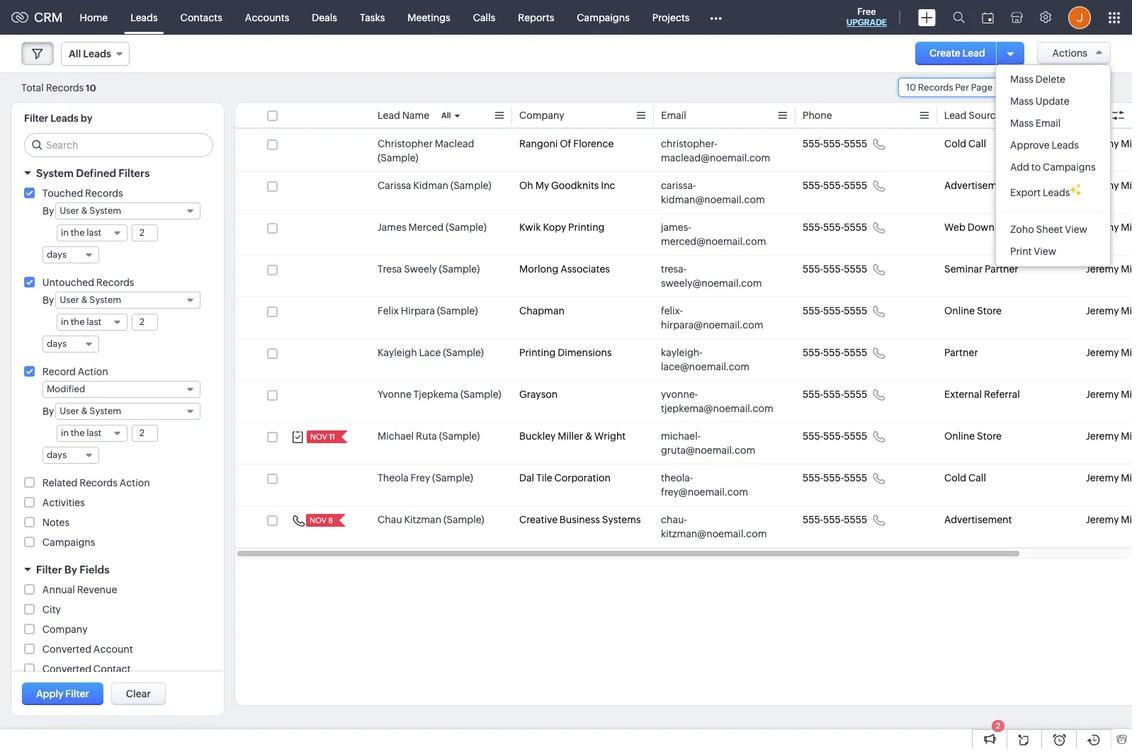 Task type: describe. For each thing, give the bounding box(es) containing it.
3 in from the top
[[61, 428, 69, 439]]

mass for mass email
[[1010, 118, 1034, 129]]

per
[[955, 82, 969, 93]]

mass delete link
[[996, 69, 1110, 91]]

kwik
[[519, 222, 541, 233]]

mi for felix- hirpara@noemail.com
[[1121, 305, 1132, 317]]

filters
[[119, 167, 150, 179]]

associates
[[561, 264, 610, 275]]

felix hirpara (sample) link
[[378, 304, 478, 318]]

in the last field for untouched
[[57, 314, 128, 331]]

mass email
[[1010, 118, 1061, 129]]

campaigns link
[[566, 0, 641, 34]]

0 horizontal spatial partner
[[945, 347, 978, 359]]

0 vertical spatial company
[[519, 110, 564, 121]]

creative
[[519, 514, 558, 526]]

leads for approve leads
[[1052, 140, 1079, 151]]

mi for yvonne- tjepkema@noemail.com
[[1121, 389, 1132, 400]]

user & system field for untouched records
[[55, 292, 201, 309]]

by
[[81, 113, 92, 124]]

0 horizontal spatial email
[[661, 110, 686, 121]]

by inside dropdown button
[[64, 564, 77, 576]]

apply
[[36, 689, 63, 700]]

filter for filter leads by
[[24, 113, 48, 124]]

tresa
[[378, 264, 402, 275]]

print
[[1010, 246, 1032, 257]]

mass update link
[[996, 91, 1110, 113]]

(sample) for yvonne tjepkema (sample)
[[460, 389, 501, 400]]

3 user & system field from the top
[[55, 403, 201, 420]]

calls
[[473, 12, 495, 23]]

3 user & system from the top
[[60, 406, 121, 417]]

jeremy mi for christopher- maclead@noemail.com
[[1086, 138, 1132, 150]]

Search text field
[[25, 134, 213, 157]]

print view
[[1010, 246, 1057, 257]]

apply filter button
[[22, 683, 103, 706]]

0 horizontal spatial view
[[1034, 246, 1057, 257]]

the for untouched
[[71, 317, 85, 327]]

jeremy for tresa- sweely@noemail.com
[[1086, 264, 1119, 275]]

felix
[[378, 305, 399, 317]]

records for touched
[[85, 188, 123, 199]]

(sample) for christopher maclead (sample)
[[378, 152, 419, 164]]

jeremy for kayleigh- lace@noemail.com
[[1086, 347, 1119, 359]]

jeremy mi for chau- kitzman@noemail.com
[[1086, 514, 1132, 526]]

3 in the last from the top
[[61, 428, 101, 439]]

tresa sweely (sample) link
[[378, 262, 480, 276]]

cold for theola- frey@noemail.com
[[945, 473, 967, 484]]

carissa- kidman@noemail.com
[[661, 180, 765, 205]]

kayleigh- lace@noemail.com
[[661, 347, 750, 373]]

creative business systems
[[519, 514, 641, 526]]

mass for mass update
[[1010, 96, 1034, 107]]

10 for total records 10
[[86, 83, 96, 93]]

555-555-5555 for tresa- sweely@noemail.com
[[803, 264, 867, 275]]

in the last for touched
[[61, 227, 101, 238]]

search image
[[953, 11, 965, 23]]

system down touched records
[[90, 205, 121, 216]]

theola- frey@noemail.com link
[[661, 471, 774, 500]]

mi for james- merced@noemail.com
[[1121, 222, 1132, 233]]

8
[[328, 517, 333, 525]]

accounts
[[245, 12, 289, 23]]

by down touched
[[43, 205, 54, 217]]

export leads
[[1010, 187, 1070, 198]]

jeremy for theola- frey@noemail.com
[[1086, 473, 1119, 484]]

user for touched
[[60, 205, 79, 216]]

seminar
[[945, 264, 983, 275]]

5555 for michael- gruta@noemail.com
[[844, 431, 867, 442]]

kopy
[[543, 222, 566, 233]]

activities
[[42, 497, 85, 509]]

untouched
[[42, 277, 94, 288]]

555-555-5555 for christopher- maclead@noemail.com
[[803, 138, 867, 150]]

james-
[[661, 222, 691, 233]]

& inside row group
[[585, 431, 593, 442]]

kwik kopy printing
[[519, 222, 605, 233]]

555-555-5555 for chau- kitzman@noemail.com
[[803, 514, 867, 526]]

create menu element
[[910, 0, 945, 34]]

calendar image
[[982, 12, 994, 23]]

system defined filters
[[36, 167, 150, 179]]

jeremy mi for tresa- sweely@noemail.com
[[1086, 264, 1132, 275]]

profile image
[[1069, 6, 1091, 29]]

5555 for christopher- maclead@noemail.com
[[844, 138, 867, 150]]

jeremy mi for kayleigh- lace@noemail.com
[[1086, 347, 1132, 359]]

records for total
[[46, 82, 84, 93]]

michael ruta (sample)
[[378, 431, 480, 442]]

kayleigh-
[[661, 347, 703, 359]]

jeremy mi for james- merced@noemail.com
[[1086, 222, 1132, 233]]

own
[[1111, 110, 1132, 121]]

tjepkema@noemail.com
[[661, 403, 774, 415]]

download
[[968, 222, 1015, 233]]

3 days from the top
[[47, 450, 67, 461]]

5555 for chau- kitzman@noemail.com
[[844, 514, 867, 526]]

1 vertical spatial company
[[42, 624, 88, 636]]

user & system for touched
[[60, 205, 121, 216]]

touched
[[42, 188, 83, 199]]

tasks link
[[349, 0, 396, 34]]

1 - 10
[[1032, 82, 1055, 93]]

create lead button
[[915, 42, 1000, 65]]

yvonne tjepkema (sample) link
[[378, 388, 501, 402]]

in for touched
[[61, 227, 69, 238]]

lead for lead name
[[378, 110, 400, 121]]

james merced (sample) link
[[378, 220, 487, 235]]

michael-
[[661, 431, 701, 442]]

5555 for kayleigh- lace@noemail.com
[[844, 347, 867, 359]]

morlong
[[519, 264, 559, 275]]

days field for touched
[[43, 247, 99, 264]]

rangoni of florence
[[519, 138, 614, 150]]

3 user from the top
[[60, 406, 79, 417]]

(sample) for chau kitzman (sample)
[[444, 514, 484, 526]]

filter inside button
[[65, 689, 89, 700]]

lace
[[419, 347, 441, 359]]

carissa
[[378, 180, 411, 191]]

oh
[[519, 180, 533, 191]]

free upgrade
[[847, 6, 887, 28]]

user & system for untouched
[[60, 295, 121, 305]]

felix hirpara (sample)
[[378, 305, 478, 317]]

10 Records Per Page field
[[898, 78, 1011, 97]]

deals link
[[301, 0, 349, 34]]

leads for export leads
[[1043, 187, 1070, 198]]

to
[[1032, 162, 1041, 173]]

system inside dropdown button
[[36, 167, 74, 179]]

calls link
[[462, 0, 507, 34]]

(sample) for tresa sweely (sample)
[[439, 264, 480, 275]]

days for untouched records
[[47, 339, 67, 349]]

mass delete
[[1010, 74, 1066, 85]]

-
[[1038, 82, 1042, 93]]

theola frey (sample) link
[[378, 471, 473, 485]]

create
[[930, 47, 961, 59]]

system down modified field
[[90, 406, 121, 417]]

lead for lead own
[[1086, 110, 1109, 121]]

3 the from the top
[[71, 428, 85, 439]]

1 horizontal spatial action
[[120, 478, 150, 489]]

1 horizontal spatial campaigns
[[577, 12, 630, 23]]

contacts link
[[169, 0, 234, 34]]

3 last from the top
[[87, 428, 101, 439]]

records for related
[[80, 478, 117, 489]]

online for michael- gruta@noemail.com
[[945, 431, 975, 442]]

hirpara@noemail.com
[[661, 320, 764, 331]]

chau-
[[661, 514, 687, 526]]

jeremy for christopher- maclead@noemail.com
[[1086, 138, 1119, 150]]

leads link
[[119, 0, 169, 34]]

goodknits
[[551, 180, 599, 191]]

mi for kayleigh- lace@noemail.com
[[1121, 347, 1132, 359]]

name
[[402, 110, 430, 121]]

cold for christopher- maclead@noemail.com
[[945, 138, 967, 150]]

online for felix- hirpara@noemail.com
[[945, 305, 975, 317]]

555-555-5555 for yvonne- tjepkema@noemail.com
[[803, 389, 867, 400]]

leads right home
[[130, 12, 158, 23]]

all for all leads
[[69, 48, 81, 60]]

jeremy for chau- kitzman@noemail.com
[[1086, 514, 1119, 526]]

by down untouched
[[43, 295, 54, 306]]

apply filter
[[36, 689, 89, 700]]

lead name
[[378, 110, 430, 121]]

in the last for untouched
[[61, 317, 101, 327]]

related records action
[[42, 478, 150, 489]]

3 in the last field from the top
[[57, 425, 128, 442]]

meetings link
[[396, 0, 462, 34]]

5555 for tresa- sweely@noemail.com
[[844, 264, 867, 275]]

inc
[[601, 180, 615, 191]]

dal
[[519, 473, 534, 484]]

lead for lead source
[[945, 110, 967, 121]]

by down modified
[[43, 406, 54, 417]]

frey@noemail.com
[[661, 487, 748, 498]]

oh my goodknits inc
[[519, 180, 615, 191]]

add
[[1010, 162, 1030, 173]]

michael ruta (sample) link
[[378, 429, 480, 444]]

export
[[1010, 187, 1041, 198]]

& down untouched records
[[81, 295, 88, 305]]

(sample) for felix hirpara (sample)
[[437, 305, 478, 317]]

nov 11 link
[[307, 431, 337, 444]]

annual revenue
[[42, 585, 117, 596]]

10 inside 10 records per page field
[[906, 82, 916, 93]]

5555 for felix- hirpara@noemail.com
[[844, 305, 867, 317]]

1
[[1032, 82, 1036, 93]]

seminar partner
[[945, 264, 1019, 275]]

james- merced@noemail.com
[[661, 222, 766, 247]]

jeremy mi for carissa- kidman@noemail.com
[[1086, 180, 1132, 191]]

jeremy for carissa- kidman@noemail.com
[[1086, 180, 1119, 191]]

system defined filters button
[[11, 161, 224, 186]]

555-555-5555 for theola- frey@noemail.com
[[803, 473, 867, 484]]

buckley miller & wright
[[519, 431, 626, 442]]

yvonne- tjepkema@noemail.com
[[661, 389, 774, 415]]

jeremy mi for theola- frey@noemail.com
[[1086, 473, 1132, 484]]



Task type: locate. For each thing, give the bounding box(es) containing it.
in the last field for touched
[[57, 225, 128, 242]]

days for touched records
[[47, 249, 67, 260]]

mi for chau- kitzman@noemail.com
[[1121, 514, 1132, 526]]

1 vertical spatial store
[[977, 431, 1002, 442]]

1 cold call from the top
[[945, 138, 986, 150]]

system down untouched records
[[90, 295, 121, 305]]

1 vertical spatial mass
[[1010, 96, 1034, 107]]

0 vertical spatial partner
[[985, 264, 1019, 275]]

None text field
[[132, 315, 157, 330]]

store down external referral
[[977, 431, 1002, 442]]

555-555-5555 for james- merced@noemail.com
[[803, 222, 867, 233]]

yvonne
[[378, 389, 412, 400]]

sweely@noemail.com
[[661, 278, 762, 289]]

morlong associates
[[519, 264, 610, 275]]

last up related records action
[[87, 428, 101, 439]]

user & system field for touched records
[[55, 203, 201, 220]]

10 up by
[[86, 83, 96, 93]]

1 vertical spatial days
[[47, 339, 67, 349]]

8 555-555-5555 from the top
[[803, 431, 867, 442]]

christopher-
[[661, 138, 718, 150]]

miller
[[558, 431, 583, 442]]

0 horizontal spatial all
[[69, 48, 81, 60]]

yvonne- tjepkema@noemail.com link
[[661, 388, 774, 416]]

the down touched records
[[71, 227, 85, 238]]

0 vertical spatial online store
[[945, 305, 1002, 317]]

tresa-
[[661, 264, 687, 275]]

1 store from the top
[[977, 305, 1002, 317]]

0 vertical spatial last
[[87, 227, 101, 238]]

days field up related
[[43, 447, 99, 464]]

online down external
[[945, 431, 975, 442]]

2 vertical spatial filter
[[65, 689, 89, 700]]

1 vertical spatial advertisement
[[945, 514, 1012, 526]]

User & System field
[[55, 203, 201, 220], [55, 292, 201, 309], [55, 403, 201, 420]]

1 vertical spatial in the last
[[61, 317, 101, 327]]

(sample) right frey
[[432, 473, 473, 484]]

row group containing christopher maclead (sample)
[[235, 130, 1132, 548]]

cold call for theola- frey@noemail.com
[[945, 473, 986, 484]]

2 store from the top
[[977, 431, 1002, 442]]

days field for untouched
[[43, 336, 99, 353]]

6 5555 from the top
[[844, 347, 867, 359]]

the down modified
[[71, 428, 85, 439]]

records right related
[[80, 478, 117, 489]]

555-555-5555 for kayleigh- lace@noemail.com
[[803, 347, 867, 359]]

online store for michael- gruta@noemail.com
[[945, 431, 1002, 442]]

8 mi from the top
[[1121, 431, 1132, 442]]

10 mi from the top
[[1121, 514, 1132, 526]]

0 vertical spatial days field
[[43, 247, 99, 264]]

days up related
[[47, 450, 67, 461]]

mi for michael- gruta@noemail.com
[[1121, 431, 1132, 442]]

in the last field down touched records
[[57, 225, 128, 242]]

mass
[[1010, 74, 1034, 85], [1010, 96, 1034, 107], [1010, 118, 1034, 129]]

0 vertical spatial advertisement
[[945, 180, 1012, 191]]

1 vertical spatial last
[[87, 317, 101, 327]]

2 vertical spatial last
[[87, 428, 101, 439]]

1 in the last field from the top
[[57, 225, 128, 242]]

converted for converted contact
[[42, 664, 91, 675]]

1 vertical spatial nov
[[310, 517, 327, 525]]

(sample) for carissa kidman (sample)
[[451, 180, 491, 191]]

1 5555 from the top
[[844, 138, 867, 150]]

0 vertical spatial mass
[[1010, 74, 1034, 85]]

555-555-5555 for carissa- kidman@noemail.com
[[803, 180, 867, 191]]

1 cold from the top
[[945, 138, 967, 150]]

user & system down untouched records
[[60, 295, 121, 305]]

jeremy mi for yvonne- tjepkema@noemail.com
[[1086, 389, 1132, 400]]

2 online store from the top
[[945, 431, 1002, 442]]

3 mass from the top
[[1010, 118, 1034, 129]]

related
[[42, 478, 78, 489]]

business
[[560, 514, 600, 526]]

system up touched
[[36, 167, 74, 179]]

5 5555 from the top
[[844, 305, 867, 317]]

2 5555 from the top
[[844, 180, 867, 191]]

tresa- sweely@noemail.com
[[661, 264, 762, 289]]

1 vertical spatial the
[[71, 317, 85, 327]]

reports
[[518, 12, 554, 23]]

records inside field
[[918, 82, 953, 93]]

10 5555 from the top
[[844, 514, 867, 526]]

tasks
[[360, 12, 385, 23]]

10 for 1 - 10
[[1044, 82, 1055, 93]]

0 vertical spatial cold
[[945, 138, 967, 150]]

1 vertical spatial action
[[120, 478, 150, 489]]

5555
[[844, 138, 867, 150], [844, 180, 867, 191], [844, 222, 867, 233], [844, 264, 867, 275], [844, 305, 867, 317], [844, 347, 867, 359], [844, 389, 867, 400], [844, 431, 867, 442], [844, 473, 867, 484], [844, 514, 867, 526]]

2 jeremy from the top
[[1086, 180, 1119, 191]]

michael- gruta@noemail.com
[[661, 431, 755, 456]]

last down untouched records
[[87, 317, 101, 327]]

2 cold from the top
[[945, 473, 967, 484]]

kayleigh lace (sample) link
[[378, 346, 484, 360]]

leads
[[130, 12, 158, 23], [83, 48, 111, 60], [50, 113, 78, 124], [1052, 140, 1079, 151], [1043, 187, 1070, 198]]

4 5555 from the top
[[844, 264, 867, 275]]

None text field
[[132, 225, 157, 241], [132, 426, 157, 441], [132, 225, 157, 241], [132, 426, 157, 441]]

in the last down touched records
[[61, 227, 101, 238]]

6 jeremy from the top
[[1086, 347, 1119, 359]]

by up the annual revenue
[[64, 564, 77, 576]]

1 vertical spatial online store
[[945, 431, 1002, 442]]

records down defined on the left of the page
[[85, 188, 123, 199]]

(sample) right sweely
[[439, 264, 480, 275]]

leads for filter leads by
[[50, 113, 78, 124]]

campaigns down 'approve leads' link
[[1043, 162, 1096, 173]]

10 jeremy from the top
[[1086, 514, 1119, 526]]

the down untouched
[[71, 317, 85, 327]]

9 jeremy mi from the top
[[1086, 473, 1132, 484]]

2 jeremy mi from the top
[[1086, 180, 1132, 191]]

3 days field from the top
[[43, 447, 99, 464]]

0 vertical spatial cold call
[[945, 138, 986, 150]]

deals
[[312, 12, 337, 23]]

2 call from the top
[[969, 473, 986, 484]]

days field up untouched
[[43, 247, 99, 264]]

2 mi from the top
[[1121, 180, 1132, 191]]

sweely
[[404, 264, 437, 275]]

1 horizontal spatial view
[[1065, 224, 1088, 235]]

1 vertical spatial days field
[[43, 336, 99, 353]]

kayleigh lace (sample)
[[378, 347, 484, 359]]

5555 for yvonne- tjepkema@noemail.com
[[844, 389, 867, 400]]

home link
[[68, 0, 119, 34]]

4 mi from the top
[[1121, 264, 1132, 275]]

0 vertical spatial in
[[61, 227, 69, 238]]

2 vertical spatial campaigns
[[42, 537, 95, 548]]

leads inside field
[[83, 48, 111, 60]]

in down modified
[[61, 428, 69, 439]]

in the last down untouched records
[[61, 317, 101, 327]]

online store for felix- hirpara@noemail.com
[[945, 305, 1002, 317]]

free
[[858, 6, 876, 17]]

555-555-5555 for michael- gruta@noemail.com
[[803, 431, 867, 442]]

store for michael- gruta@noemail.com
[[977, 431, 1002, 442]]

4 555-555-5555 from the top
[[803, 264, 867, 275]]

7 5555 from the top
[[844, 389, 867, 400]]

mi for tresa- sweely@noemail.com
[[1121, 264, 1132, 275]]

converted up apply filter
[[42, 664, 91, 675]]

0 vertical spatial nov
[[310, 433, 327, 441]]

0 vertical spatial in the last
[[61, 227, 101, 238]]

records for untouched
[[96, 277, 134, 288]]

wright
[[595, 431, 626, 442]]

1 user & system from the top
[[60, 205, 121, 216]]

nov 8
[[310, 517, 333, 525]]

3 mi from the top
[[1121, 222, 1132, 233]]

1 call from the top
[[969, 138, 986, 150]]

(sample) down christopher
[[378, 152, 419, 164]]

leads down add to campaigns on the top right
[[1043, 187, 1070, 198]]

filter for filter by fields
[[36, 564, 62, 576]]

record action
[[42, 366, 108, 378]]

reports link
[[507, 0, 566, 34]]

4 jeremy mi from the top
[[1086, 264, 1132, 275]]

9 mi from the top
[[1121, 473, 1132, 484]]

555-555-5555
[[803, 138, 867, 150], [803, 180, 867, 191], [803, 222, 867, 233], [803, 264, 867, 275], [803, 305, 867, 317], [803, 347, 867, 359], [803, 389, 867, 400], [803, 431, 867, 442], [803, 473, 867, 484], [803, 514, 867, 526]]

leads down 'mass email' link
[[1052, 140, 1079, 151]]

1 vertical spatial user
[[60, 295, 79, 305]]

approve
[[1010, 140, 1050, 151]]

(sample) for james merced (sample)
[[446, 222, 487, 233]]

cold call for christopher- maclead@noemail.com
[[945, 138, 986, 150]]

1 vertical spatial in
[[61, 317, 69, 327]]

1 555-555-5555 from the top
[[803, 138, 867, 150]]

7 mi from the top
[[1121, 389, 1132, 400]]

phone
[[803, 110, 832, 121]]

0 vertical spatial printing
[[568, 222, 605, 233]]

in down untouched
[[61, 317, 69, 327]]

1 vertical spatial campaigns
[[1043, 162, 1096, 173]]

1 horizontal spatial partner
[[985, 264, 1019, 275]]

online down seminar
[[945, 305, 975, 317]]

1 vertical spatial call
[[969, 473, 986, 484]]

yvonne-
[[661, 389, 698, 400]]

(sample) for kayleigh lace (sample)
[[443, 347, 484, 359]]

christopher- maclead@noemail.com
[[661, 138, 771, 164]]

1 converted from the top
[[42, 644, 91, 655]]

2 vertical spatial in
[[61, 428, 69, 439]]

in the last field up related records action
[[57, 425, 128, 442]]

online store down external referral
[[945, 431, 1002, 442]]

printing up grayson
[[519, 347, 556, 359]]

1 vertical spatial online
[[945, 431, 975, 442]]

(sample) inside christopher maclead (sample)
[[378, 152, 419, 164]]

2 in from the top
[[61, 317, 69, 327]]

(sample) for michael ruta (sample)
[[439, 431, 480, 442]]

all up maclead
[[441, 111, 451, 120]]

10 inside total records 10
[[86, 83, 96, 93]]

2 horizontal spatial campaigns
[[1043, 162, 1096, 173]]

records left per on the right
[[918, 82, 953, 93]]

0 horizontal spatial campaigns
[[42, 537, 95, 548]]

theola-
[[661, 473, 693, 484]]

create menu image
[[918, 9, 936, 26]]

kitzman@noemail.com
[[661, 529, 767, 540]]

mass down 1 on the top of page
[[1010, 96, 1034, 107]]

2 last from the top
[[87, 317, 101, 327]]

row group
[[235, 130, 1132, 548]]

0 vertical spatial view
[[1065, 224, 1088, 235]]

4 jeremy from the top
[[1086, 264, 1119, 275]]

felix- hirpara@noemail.com
[[661, 305, 764, 331]]

2 vertical spatial user & system field
[[55, 403, 201, 420]]

store down seminar partner
[[977, 305, 1002, 317]]

profile element
[[1060, 0, 1100, 34]]

company up rangoni
[[519, 110, 564, 121]]

action
[[78, 366, 108, 378], [120, 478, 150, 489]]

user down modified
[[60, 406, 79, 417]]

1 vertical spatial cold call
[[945, 473, 986, 484]]

0 vertical spatial converted
[[42, 644, 91, 655]]

mi for theola- frey@noemail.com
[[1121, 473, 1132, 484]]

10 555-555-5555 from the top
[[803, 514, 867, 526]]

email
[[661, 110, 686, 121], [1036, 118, 1061, 129]]

untouched records
[[42, 277, 134, 288]]

chapman
[[519, 305, 565, 317]]

1 days from the top
[[47, 249, 67, 260]]

mass up approve
[[1010, 118, 1034, 129]]

1 days field from the top
[[43, 247, 99, 264]]

1 vertical spatial filter
[[36, 564, 62, 576]]

6 jeremy mi from the top
[[1086, 347, 1132, 359]]

navigation
[[1062, 77, 1111, 98]]

2 days from the top
[[47, 339, 67, 349]]

2 in the last field from the top
[[57, 314, 128, 331]]

5 555-555-5555 from the top
[[803, 305, 867, 317]]

nov left the '11'
[[310, 433, 327, 441]]

8 5555 from the top
[[844, 431, 867, 442]]

filter down total
[[24, 113, 48, 124]]

lead left name
[[378, 110, 400, 121]]

& down touched records
[[81, 205, 88, 216]]

partner up external
[[945, 347, 978, 359]]

view
[[1065, 224, 1088, 235], [1034, 246, 1057, 257]]

& down modified
[[81, 406, 88, 417]]

crm link
[[11, 10, 63, 25]]

555-555-5555 for felix- hirpara@noemail.com
[[803, 305, 867, 317]]

1 advertisement from the top
[[945, 180, 1012, 191]]

mass left -
[[1010, 74, 1034, 85]]

2 vertical spatial user & system
[[60, 406, 121, 417]]

7 jeremy from the top
[[1086, 389, 1119, 400]]

2 vertical spatial in the last
[[61, 428, 101, 439]]

email down mass update link on the right top of page
[[1036, 118, 1061, 129]]

felix-
[[661, 305, 683, 317]]

leads left by
[[50, 113, 78, 124]]

2 days field from the top
[[43, 336, 99, 353]]

user & system field down modified field
[[55, 403, 201, 420]]

0 vertical spatial online
[[945, 305, 975, 317]]

user & system down touched records
[[60, 205, 121, 216]]

1 the from the top
[[71, 227, 85, 238]]

0 vertical spatial campaigns
[[577, 12, 630, 23]]

1 jeremy mi from the top
[[1086, 138, 1132, 150]]

9 555-555-5555 from the top
[[803, 473, 867, 484]]

days up record
[[47, 339, 67, 349]]

james
[[378, 222, 407, 233]]

10 left per on the right
[[906, 82, 916, 93]]

chau- kitzman@noemail.com
[[661, 514, 767, 540]]

all for all
[[441, 111, 451, 120]]

filter down converted contact
[[65, 689, 89, 700]]

9 jeremy from the top
[[1086, 473, 1119, 484]]

1 vertical spatial user & system
[[60, 295, 121, 305]]

Other Modules field
[[701, 6, 732, 29]]

0 horizontal spatial company
[[42, 624, 88, 636]]

upgrade
[[847, 18, 887, 28]]

of
[[560, 138, 571, 150]]

the for touched
[[71, 227, 85, 238]]

tresa- sweely@noemail.com link
[[661, 262, 774, 291]]

user for untouched
[[60, 295, 79, 305]]

mi for carissa- kidman@noemail.com
[[1121, 180, 1132, 191]]

2 user from the top
[[60, 295, 79, 305]]

3 555-555-5555 from the top
[[803, 222, 867, 233]]

chau kitzman (sample)
[[378, 514, 484, 526]]

maclead@noemail.com
[[661, 152, 771, 164]]

0 vertical spatial user & system field
[[55, 203, 201, 220]]

0 vertical spatial filter
[[24, 113, 48, 124]]

zoho sheet view
[[1010, 224, 1088, 235]]

christopher- maclead@noemail.com link
[[661, 137, 774, 165]]

(sample) right lace at the top left of the page
[[443, 347, 484, 359]]

0 vertical spatial action
[[78, 366, 108, 378]]

1 jeremy from the top
[[1086, 138, 1119, 150]]

nov for chau
[[310, 517, 327, 525]]

1 mi from the top
[[1121, 138, 1132, 150]]

7 jeremy mi from the top
[[1086, 389, 1132, 400]]

8 jeremy mi from the top
[[1086, 431, 1132, 442]]

in the last field
[[57, 225, 128, 242], [57, 314, 128, 331], [57, 425, 128, 442]]

0 vertical spatial user & system
[[60, 205, 121, 216]]

1 vertical spatial printing
[[519, 347, 556, 359]]

in
[[61, 227, 69, 238], [61, 317, 69, 327], [61, 428, 69, 439]]

in the last down modified
[[61, 428, 101, 439]]

6 mi from the top
[[1121, 347, 1132, 359]]

carissa kidman (sample) link
[[378, 179, 491, 193]]

2 converted from the top
[[42, 664, 91, 675]]

1 online from the top
[[945, 305, 975, 317]]

1 user & system field from the top
[[55, 203, 201, 220]]

2 vertical spatial user
[[60, 406, 79, 417]]

call for theola- frey@noemail.com
[[969, 473, 986, 484]]

2 vertical spatial mass
[[1010, 118, 1034, 129]]

store for felix- hirpara@noemail.com
[[977, 305, 1002, 317]]

days up untouched
[[47, 249, 67, 260]]

projects
[[652, 12, 690, 23]]

company down city
[[42, 624, 88, 636]]

1 horizontal spatial printing
[[568, 222, 605, 233]]

2 vertical spatial days field
[[43, 447, 99, 464]]

7 555-555-5555 from the top
[[803, 389, 867, 400]]

campaigns down notes
[[42, 537, 95, 548]]

view down zoho sheet view
[[1034, 246, 1057, 257]]

2 user & system from the top
[[60, 295, 121, 305]]

Modified field
[[43, 381, 201, 398]]

user
[[60, 205, 79, 216], [60, 295, 79, 305], [60, 406, 79, 417]]

lead inside button
[[963, 47, 985, 59]]

(sample) right the merced
[[446, 222, 487, 233]]

2 the from the top
[[71, 317, 85, 327]]

0 vertical spatial store
[[977, 305, 1002, 317]]

partner
[[985, 264, 1019, 275], [945, 347, 978, 359]]

0 vertical spatial all
[[69, 48, 81, 60]]

email up 'christopher-'
[[661, 110, 686, 121]]

lace@noemail.com
[[661, 361, 750, 373]]

6 555-555-5555 from the top
[[803, 347, 867, 359]]

5555 for james- merced@noemail.com
[[844, 222, 867, 233]]

kayleigh
[[378, 347, 417, 359]]

1 vertical spatial in the last field
[[57, 314, 128, 331]]

last for untouched
[[87, 317, 101, 327]]

0 vertical spatial in the last field
[[57, 225, 128, 242]]

converted up converted contact
[[42, 644, 91, 655]]

(sample) right ruta on the left of page
[[439, 431, 480, 442]]

user & system field down untouched records
[[55, 292, 201, 309]]

1 vertical spatial all
[[441, 111, 451, 120]]

nov left the 8
[[310, 517, 327, 525]]

(sample) for theola frey (sample)
[[432, 473, 473, 484]]

0 horizontal spatial 10
[[86, 83, 96, 93]]

1 vertical spatial converted
[[42, 664, 91, 675]]

2 vertical spatial days
[[47, 450, 67, 461]]

campaigns right reports link
[[577, 12, 630, 23]]

1 horizontal spatial email
[[1036, 118, 1061, 129]]

lead left own
[[1086, 110, 1109, 121]]

0 vertical spatial days
[[47, 249, 67, 260]]

(sample) right 'kidman'
[[451, 180, 491, 191]]

(sample) right hirpara
[[437, 305, 478, 317]]

leads down "home" link
[[83, 48, 111, 60]]

filter inside dropdown button
[[36, 564, 62, 576]]

2 vertical spatial in the last field
[[57, 425, 128, 442]]

james- merced@noemail.com link
[[661, 220, 774, 249]]

0 vertical spatial user
[[60, 205, 79, 216]]

5555 for theola- frey@noemail.com
[[844, 473, 867, 484]]

2 advertisement from the top
[[945, 514, 1012, 526]]

christopher
[[378, 138, 433, 150]]

jeremy mi for felix- hirpara@noemail.com
[[1086, 305, 1132, 317]]

view right sheet
[[1065, 224, 1088, 235]]

2 cold call from the top
[[945, 473, 986, 484]]

2 horizontal spatial 10
[[1044, 82, 1055, 93]]

0 vertical spatial call
[[969, 138, 986, 150]]

chau- kitzman@noemail.com link
[[661, 513, 774, 541]]

user down touched
[[60, 205, 79, 216]]

call for christopher- maclead@noemail.com
[[969, 138, 986, 150]]

online store down seminar partner
[[945, 305, 1002, 317]]

0 horizontal spatial printing
[[519, 347, 556, 359]]

10 right -
[[1044, 82, 1055, 93]]

lead right create
[[963, 47, 985, 59]]

2 online from the top
[[945, 431, 975, 442]]

2 user & system field from the top
[[55, 292, 201, 309]]

delete
[[1036, 74, 1066, 85]]

3 jeremy mi from the top
[[1086, 222, 1132, 233]]

2 555-555-5555 from the top
[[803, 180, 867, 191]]

5 jeremy from the top
[[1086, 305, 1119, 317]]

5 jeremy mi from the top
[[1086, 305, 1132, 317]]

james merced (sample)
[[378, 222, 487, 233]]

in the last field down untouched records
[[57, 314, 128, 331]]

my
[[535, 180, 549, 191]]

1 vertical spatial partner
[[945, 347, 978, 359]]

external
[[945, 389, 982, 400]]

8 jeremy from the top
[[1086, 431, 1119, 442]]

0 vertical spatial the
[[71, 227, 85, 238]]

1 vertical spatial view
[[1034, 246, 1057, 257]]

1 horizontal spatial 10
[[906, 82, 916, 93]]

& right miller
[[585, 431, 593, 442]]

leads for all leads
[[83, 48, 111, 60]]

5555 for carissa- kidman@noemail.com
[[844, 180, 867, 191]]

add to campaigns
[[1010, 162, 1096, 173]]

cold call
[[945, 138, 986, 150], [945, 473, 986, 484]]

jeremy for james- merced@noemail.com
[[1086, 222, 1119, 233]]

lead down 10 records per page field
[[945, 110, 967, 121]]

the
[[71, 227, 85, 238], [71, 317, 85, 327], [71, 428, 85, 439]]

All Leads field
[[61, 42, 130, 66]]

user down untouched
[[60, 295, 79, 305]]

printing right kopy
[[568, 222, 605, 233]]

converted for converted account
[[42, 644, 91, 655]]

sheet
[[1036, 224, 1063, 235]]

all leads
[[69, 48, 111, 60]]

converted
[[42, 644, 91, 655], [42, 664, 91, 675]]

chau kitzman (sample) link
[[378, 513, 484, 527]]

1 mass from the top
[[1010, 74, 1034, 85]]

1 in the last from the top
[[61, 227, 101, 238]]

last down touched records
[[87, 227, 101, 238]]

2 vertical spatial the
[[71, 428, 85, 439]]

user & system field down filters
[[55, 203, 201, 220]]

3 5555 from the top
[[844, 222, 867, 233]]

days field up record action
[[43, 336, 99, 353]]

jeremy
[[1086, 138, 1119, 150], [1086, 180, 1119, 191], [1086, 222, 1119, 233], [1086, 264, 1119, 275], [1086, 305, 1119, 317], [1086, 347, 1119, 359], [1086, 389, 1119, 400], [1086, 431, 1119, 442], [1086, 473, 1119, 484], [1086, 514, 1119, 526]]

1 vertical spatial user & system field
[[55, 292, 201, 309]]

1 online store from the top
[[945, 305, 1002, 317]]

(sample) right the kitzman
[[444, 514, 484, 526]]

2 mass from the top
[[1010, 96, 1034, 107]]

filter up annual
[[36, 564, 62, 576]]

christopher maclead (sample)
[[378, 138, 474, 164]]

0 horizontal spatial action
[[78, 366, 108, 378]]

1 horizontal spatial all
[[441, 111, 451, 120]]

(sample) right tjepkema
[[460, 389, 501, 400]]

1 vertical spatial cold
[[945, 473, 967, 484]]

days field
[[43, 247, 99, 264], [43, 336, 99, 353], [43, 447, 99, 464]]

kidman@noemail.com
[[661, 194, 765, 205]]

10 jeremy mi from the top
[[1086, 514, 1132, 526]]

1 in from the top
[[61, 227, 69, 238]]

in down touched
[[61, 227, 69, 238]]

1 last from the top
[[87, 227, 101, 238]]

user & system down modified
[[60, 406, 121, 417]]

9 5555 from the top
[[844, 473, 867, 484]]

mi for christopher- maclead@noemail.com
[[1121, 138, 1132, 150]]

advertisement for carissa- kidman@noemail.com
[[945, 180, 1012, 191]]

all up total records 10
[[69, 48, 81, 60]]

all inside field
[[69, 48, 81, 60]]

jeremy for felix- hirpara@noemail.com
[[1086, 305, 1119, 317]]

1 horizontal spatial company
[[519, 110, 564, 121]]

accounts link
[[234, 0, 301, 34]]

2 in the last from the top
[[61, 317, 101, 327]]

3 jeremy from the top
[[1086, 222, 1119, 233]]

search element
[[945, 0, 974, 35]]

last
[[87, 227, 101, 238], [87, 317, 101, 327], [87, 428, 101, 439]]

advertisement for chau- kitzman@noemail.com
[[945, 514, 1012, 526]]

records up filter leads by
[[46, 82, 84, 93]]

records right untouched
[[96, 277, 134, 288]]

last for touched
[[87, 227, 101, 238]]

1 user from the top
[[60, 205, 79, 216]]

jeremy for yvonne- tjepkema@noemail.com
[[1086, 389, 1119, 400]]

5 mi from the top
[[1121, 305, 1132, 317]]

mass for mass delete
[[1010, 74, 1034, 85]]

christopher maclead (sample) link
[[378, 137, 505, 165]]

partner down the print
[[985, 264, 1019, 275]]



Task type: vqa. For each thing, say whether or not it's contained in the screenshot.


